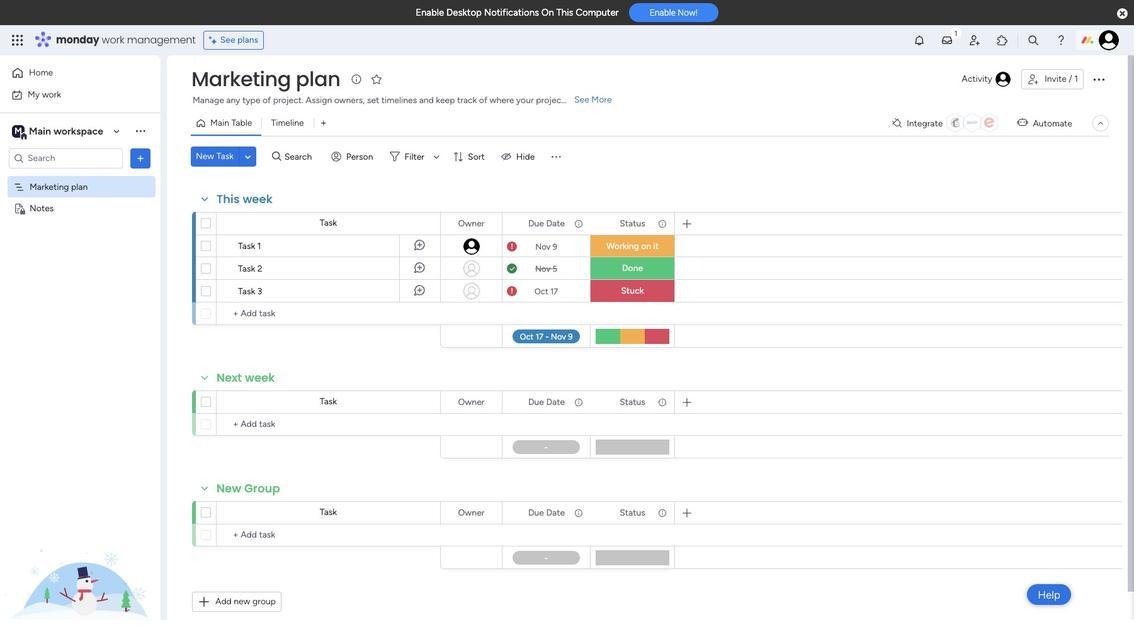 Task type: describe. For each thing, give the bounding box(es) containing it.
automate
[[1033, 118, 1072, 129]]

add new group button
[[192, 593, 282, 613]]

status for first status field from the bottom
[[620, 508, 645, 519]]

2 due date from the top
[[528, 397, 565, 408]]

next
[[217, 370, 242, 386]]

0 vertical spatial marketing
[[191, 65, 291, 93]]

2 of from the left
[[479, 95, 487, 106]]

track
[[457, 95, 477, 106]]

invite
[[1045, 74, 1067, 84]]

workspace selection element
[[12, 124, 105, 140]]

column information image
[[574, 219, 584, 229]]

this week
[[217, 191, 273, 207]]

manage any type of project. assign owners, set timelines and keep track of where your project stands.
[[193, 95, 595, 106]]

task 1
[[238, 241, 261, 252]]

list box containing marketing plan
[[0, 174, 161, 389]]

on
[[541, 7, 554, 18]]

filter button
[[384, 147, 444, 167]]

invite / 1 button
[[1021, 69, 1084, 89]]

enable now!
[[650, 8, 698, 18]]

new for new group
[[217, 481, 241, 497]]

your
[[516, 95, 534, 106]]

new task
[[196, 151, 234, 162]]

date for this week
[[546, 218, 565, 229]]

person button
[[326, 147, 381, 167]]

1 owner from the top
[[458, 218, 485, 229]]

task 3
[[238, 287, 262, 297]]

new task button
[[191, 147, 239, 167]]

owner for week
[[458, 397, 485, 408]]

1 image
[[950, 26, 962, 40]]

sort button
[[448, 147, 492, 167]]

main for main workspace
[[29, 125, 51, 137]]

nov 9
[[535, 242, 557, 252]]

hide button
[[496, 147, 542, 167]]

add view image
[[321, 119, 326, 128]]

manage
[[193, 95, 224, 106]]

filter
[[405, 151, 424, 162]]

workspace
[[53, 125, 103, 137]]

This week field
[[213, 191, 276, 208]]

status for 1st status field from the top of the page
[[620, 218, 645, 229]]

person
[[346, 151, 373, 162]]

assign
[[306, 95, 332, 106]]

task 2
[[238, 264, 262, 275]]

2 + add task text field from the top
[[223, 417, 434, 433]]

9
[[553, 242, 557, 252]]

plans
[[237, 35, 258, 45]]

date for new group
[[546, 508, 565, 519]]

stuck
[[621, 286, 644, 297]]

see plans
[[220, 35, 258, 45]]

now!
[[678, 8, 698, 18]]

main workspace
[[29, 125, 103, 137]]

add
[[215, 597, 232, 608]]

kendall parks image
[[1099, 30, 1119, 50]]

where
[[490, 95, 514, 106]]

next week
[[217, 370, 275, 386]]

home button
[[8, 63, 135, 83]]

nov 5
[[535, 264, 557, 274]]

working on it
[[606, 241, 659, 252]]

new for new task
[[196, 151, 214, 162]]

integrate
[[907, 118, 943, 129]]

2 due from the top
[[528, 397, 544, 408]]

angle down image
[[245, 152, 251, 162]]

dapulse integrations image
[[892, 119, 902, 128]]

add to favorites image
[[371, 73, 383, 85]]

monday
[[56, 33, 99, 47]]

New Group field
[[213, 481, 283, 497]]

m
[[15, 126, 22, 136]]

2 status field from the top
[[617, 396, 648, 410]]

any
[[226, 95, 240, 106]]

arrow down image
[[429, 149, 444, 164]]

enable for enable desktop notifications on this computer
[[416, 7, 444, 18]]

my work
[[28, 89, 61, 100]]

home
[[29, 67, 53, 78]]

project
[[536, 95, 565, 106]]

select product image
[[11, 34, 24, 47]]

/
[[1069, 74, 1072, 84]]

and
[[419, 95, 434, 106]]

see more
[[574, 94, 612, 105]]

see more link
[[573, 94, 613, 106]]

2 date from the top
[[546, 397, 565, 408]]

0 horizontal spatial marketing
[[30, 182, 69, 192]]

management
[[127, 33, 196, 47]]

work for monday
[[102, 33, 124, 47]]

keep
[[436, 95, 455, 106]]

new group
[[217, 481, 280, 497]]

invite / 1
[[1045, 74, 1078, 84]]

add new group
[[215, 597, 276, 608]]

hide
[[516, 151, 535, 162]]

1 status field from the top
[[617, 217, 648, 231]]

main table button
[[191, 113, 262, 133]]

Search in workspace field
[[26, 151, 105, 166]]

oct 17
[[534, 287, 558, 296]]

help button
[[1027, 585, 1071, 606]]

lottie animation element
[[0, 494, 161, 621]]

1 of from the left
[[263, 95, 271, 106]]

it
[[653, 241, 659, 252]]

table
[[231, 118, 252, 128]]

timeline
[[271, 118, 304, 128]]



Task type: vqa. For each thing, say whether or not it's contained in the screenshot.
Workspace options icon
yes



Task type: locate. For each thing, give the bounding box(es) containing it.
marketing plan inside list box
[[30, 182, 88, 192]]

v2 done deadline image
[[507, 263, 517, 275]]

marketing plan up notes
[[30, 182, 88, 192]]

1 vertical spatial status
[[620, 397, 645, 408]]

menu image
[[550, 150, 563, 163]]

1 vertical spatial date
[[546, 397, 565, 408]]

2 vertical spatial status
[[620, 508, 645, 519]]

1 date from the top
[[546, 218, 565, 229]]

list box
[[0, 174, 161, 389]]

0 vertical spatial date
[[546, 218, 565, 229]]

0 horizontal spatial 1
[[257, 241, 261, 252]]

activity
[[962, 74, 992, 84]]

due for week
[[528, 218, 544, 229]]

week
[[243, 191, 273, 207], [245, 370, 275, 386]]

due date for new group
[[528, 508, 565, 519]]

1 vertical spatial new
[[217, 481, 241, 497]]

1 vertical spatial owner field
[[455, 396, 488, 410]]

owner for group
[[458, 508, 485, 519]]

main
[[210, 118, 229, 128], [29, 125, 51, 137]]

autopilot image
[[1017, 115, 1028, 131]]

of
[[263, 95, 271, 106], [479, 95, 487, 106]]

nov
[[535, 242, 551, 252], [535, 264, 551, 274]]

1 horizontal spatial 1
[[1074, 74, 1078, 84]]

3 date from the top
[[546, 508, 565, 519]]

0 vertical spatial owner
[[458, 218, 485, 229]]

see for see more
[[574, 94, 589, 105]]

notifications image
[[913, 34, 926, 47]]

0 vertical spatial due date field
[[525, 217, 568, 231]]

1 vertical spatial due date field
[[525, 396, 568, 410]]

1 due date field from the top
[[525, 217, 568, 231]]

0 vertical spatial nov
[[535, 242, 551, 252]]

see left plans at the left top of page
[[220, 35, 235, 45]]

notifications
[[484, 7, 539, 18]]

lottie animation image
[[0, 494, 161, 621]]

help
[[1038, 589, 1060, 602]]

0 horizontal spatial of
[[263, 95, 271, 106]]

more
[[591, 94, 612, 105]]

1 horizontal spatial this
[[556, 7, 573, 18]]

see
[[220, 35, 235, 45], [574, 94, 589, 105]]

due date
[[528, 218, 565, 229], [528, 397, 565, 408], [528, 508, 565, 519]]

group
[[252, 597, 276, 608]]

Status field
[[617, 217, 648, 231], [617, 396, 648, 410], [617, 507, 648, 520]]

stands.
[[567, 95, 595, 106]]

marketing plan
[[191, 65, 340, 93], [30, 182, 88, 192]]

2 status from the top
[[620, 397, 645, 408]]

task inside button
[[216, 151, 234, 162]]

1 horizontal spatial new
[[217, 481, 241, 497]]

v2 overdue deadline image
[[507, 286, 517, 298]]

due date field for group
[[525, 507, 568, 520]]

0 horizontal spatial marketing plan
[[30, 182, 88, 192]]

enable for enable now!
[[650, 8, 676, 18]]

3 due date from the top
[[528, 508, 565, 519]]

2 owner field from the top
[[455, 396, 488, 410]]

3 due from the top
[[528, 508, 544, 519]]

1 vertical spatial owner
[[458, 397, 485, 408]]

search everything image
[[1027, 34, 1040, 47]]

nov for nov 5
[[535, 264, 551, 274]]

main for main table
[[210, 118, 229, 128]]

apps image
[[996, 34, 1009, 47]]

main inside workspace selection element
[[29, 125, 51, 137]]

week right next
[[245, 370, 275, 386]]

dapulse close image
[[1117, 8, 1128, 20]]

enable inside button
[[650, 8, 676, 18]]

this right the on
[[556, 7, 573, 18]]

due for group
[[528, 508, 544, 519]]

2 vertical spatial date
[[546, 508, 565, 519]]

timelines
[[381, 95, 417, 106]]

0 vertical spatial 1
[[1074, 74, 1078, 84]]

sort
[[468, 151, 485, 162]]

see for see plans
[[220, 35, 235, 45]]

marketing up "any"
[[191, 65, 291, 93]]

17
[[550, 287, 558, 296]]

1 horizontal spatial see
[[574, 94, 589, 105]]

1 nov from the top
[[535, 242, 551, 252]]

1 horizontal spatial marketing
[[191, 65, 291, 93]]

work
[[102, 33, 124, 47], [42, 89, 61, 100]]

nov for nov 9
[[535, 242, 551, 252]]

2
[[257, 264, 262, 275]]

3 due date field from the top
[[525, 507, 568, 520]]

monday work management
[[56, 33, 196, 47]]

owner field for new group
[[455, 507, 488, 520]]

0 horizontal spatial this
[[217, 191, 240, 207]]

1 vertical spatial this
[[217, 191, 240, 207]]

of right track
[[479, 95, 487, 106]]

1 horizontal spatial marketing plan
[[191, 65, 340, 93]]

1 vertical spatial marketing
[[30, 182, 69, 192]]

1 + add task text field from the top
[[223, 307, 434, 322]]

week inside field
[[243, 191, 273, 207]]

3 status from the top
[[620, 508, 645, 519]]

marketing plan up the type
[[191, 65, 340, 93]]

new down main table button
[[196, 151, 214, 162]]

main right workspace icon
[[29, 125, 51, 137]]

column information image
[[657, 219, 667, 229], [574, 398, 584, 408], [657, 398, 667, 408], [574, 508, 584, 519], [657, 508, 667, 519]]

timeline button
[[262, 113, 313, 133]]

this down the new task button
[[217, 191, 240, 207]]

Owner field
[[455, 217, 488, 231], [455, 396, 488, 410], [455, 507, 488, 520]]

see left more
[[574, 94, 589, 105]]

1 horizontal spatial work
[[102, 33, 124, 47]]

1 vertical spatial week
[[245, 370, 275, 386]]

1 horizontal spatial of
[[479, 95, 487, 106]]

work right my
[[42, 89, 61, 100]]

see inside button
[[220, 35, 235, 45]]

status
[[620, 218, 645, 229], [620, 397, 645, 408], [620, 508, 645, 519]]

1 vertical spatial due date
[[528, 397, 565, 408]]

0 vertical spatial marketing plan
[[191, 65, 340, 93]]

0 vertical spatial this
[[556, 7, 573, 18]]

0 vertical spatial week
[[243, 191, 273, 207]]

main left table
[[210, 118, 229, 128]]

1 vertical spatial see
[[574, 94, 589, 105]]

1 horizontal spatial plan
[[296, 65, 340, 93]]

this inside field
[[217, 191, 240, 207]]

enable desktop notifications on this computer
[[416, 7, 619, 18]]

new
[[196, 151, 214, 162], [217, 481, 241, 497]]

0 vertical spatial due
[[528, 218, 544, 229]]

plan down the search in workspace field
[[71, 182, 88, 192]]

enable left now!
[[650, 8, 676, 18]]

1 up 2 at the top left of page
[[257, 241, 261, 252]]

oct
[[534, 287, 548, 296]]

enable left desktop
[[416, 7, 444, 18]]

this
[[556, 7, 573, 18], [217, 191, 240, 207]]

2 owner from the top
[[458, 397, 485, 408]]

v2 overdue deadline image
[[507, 241, 517, 253]]

see inside "link"
[[574, 94, 589, 105]]

group
[[244, 481, 280, 497]]

1 due date from the top
[[528, 218, 565, 229]]

activity button
[[957, 69, 1016, 89]]

my work button
[[8, 85, 135, 105]]

1 vertical spatial 1
[[257, 241, 261, 252]]

owners,
[[334, 95, 365, 106]]

2 vertical spatial due
[[528, 508, 544, 519]]

nov left 5
[[535, 264, 551, 274]]

options image
[[484, 213, 493, 235], [573, 213, 582, 235], [657, 213, 666, 235], [484, 392, 493, 413], [573, 503, 582, 524]]

2 vertical spatial owner
[[458, 508, 485, 519]]

new inside new group field
[[217, 481, 241, 497]]

of right the type
[[263, 95, 271, 106]]

set
[[367, 95, 379, 106]]

1 vertical spatial status field
[[617, 396, 648, 410]]

+ Add task text field
[[223, 528, 434, 543]]

0 vertical spatial plan
[[296, 65, 340, 93]]

main table
[[210, 118, 252, 128]]

see plans button
[[203, 31, 264, 50]]

0 vertical spatial status field
[[617, 217, 648, 231]]

0 horizontal spatial see
[[220, 35, 235, 45]]

1 vertical spatial plan
[[71, 182, 88, 192]]

new
[[234, 597, 250, 608]]

1 vertical spatial due
[[528, 397, 544, 408]]

work inside my work button
[[42, 89, 61, 100]]

task
[[216, 151, 234, 162], [320, 218, 337, 229], [238, 241, 255, 252], [238, 264, 255, 275], [238, 287, 255, 297], [320, 397, 337, 407], [320, 508, 337, 518]]

0 vertical spatial due date
[[528, 218, 565, 229]]

plan
[[296, 65, 340, 93], [71, 182, 88, 192]]

type
[[242, 95, 260, 106]]

v2 search image
[[272, 150, 281, 164]]

help image
[[1055, 34, 1067, 47]]

5
[[553, 264, 557, 274]]

2 vertical spatial status field
[[617, 507, 648, 520]]

owner
[[458, 218, 485, 229], [458, 397, 485, 408], [458, 508, 485, 519]]

1
[[1074, 74, 1078, 84], [257, 241, 261, 252]]

1 inside button
[[1074, 74, 1078, 84]]

due
[[528, 218, 544, 229], [528, 397, 544, 408], [528, 508, 544, 519]]

inbox image
[[941, 34, 953, 47]]

0 vertical spatial + add task text field
[[223, 307, 434, 322]]

1 horizontal spatial enable
[[650, 8, 676, 18]]

my
[[28, 89, 40, 100]]

enable now! button
[[629, 3, 718, 22]]

1 owner field from the top
[[455, 217, 488, 231]]

1 vertical spatial marketing plan
[[30, 182, 88, 192]]

1 vertical spatial work
[[42, 89, 61, 100]]

private board image
[[13, 202, 25, 214]]

Marketing plan field
[[188, 65, 343, 93]]

Due Date field
[[525, 217, 568, 231], [525, 396, 568, 410], [525, 507, 568, 520]]

0 vertical spatial see
[[220, 35, 235, 45]]

Search field
[[281, 148, 319, 166]]

0 horizontal spatial plan
[[71, 182, 88, 192]]

1 vertical spatial nov
[[535, 264, 551, 274]]

0 vertical spatial owner field
[[455, 217, 488, 231]]

status for second status field from the top
[[620, 397, 645, 408]]

3 owner field from the top
[[455, 507, 488, 520]]

1 right '/'
[[1074, 74, 1078, 84]]

done
[[622, 263, 643, 274]]

desktop
[[446, 7, 482, 18]]

3
[[257, 287, 262, 297]]

2 nov from the top
[[535, 264, 551, 274]]

0 horizontal spatial new
[[196, 151, 214, 162]]

due date for this week
[[528, 218, 565, 229]]

workspace image
[[12, 124, 25, 138]]

1 status from the top
[[620, 218, 645, 229]]

2 vertical spatial due date field
[[525, 507, 568, 520]]

week for next week
[[245, 370, 275, 386]]

3 status field from the top
[[617, 507, 648, 520]]

0 vertical spatial work
[[102, 33, 124, 47]]

0 vertical spatial status
[[620, 218, 645, 229]]

+ Add task text field
[[223, 307, 434, 322], [223, 417, 434, 433]]

2 vertical spatial due date
[[528, 508, 565, 519]]

1 due from the top
[[528, 218, 544, 229]]

1 horizontal spatial main
[[210, 118, 229, 128]]

2 due date field from the top
[[525, 396, 568, 410]]

date
[[546, 218, 565, 229], [546, 397, 565, 408], [546, 508, 565, 519]]

invite members image
[[968, 34, 981, 47]]

plan up assign
[[296, 65, 340, 93]]

1 vertical spatial + add task text field
[[223, 417, 434, 433]]

0 vertical spatial new
[[196, 151, 214, 162]]

computer
[[576, 7, 619, 18]]

show board description image
[[349, 73, 364, 86]]

project.
[[273, 95, 303, 106]]

new left group
[[217, 481, 241, 497]]

notes
[[30, 203, 54, 214]]

week for this week
[[243, 191, 273, 207]]

work right the monday
[[102, 33, 124, 47]]

marketing up notes
[[30, 182, 69, 192]]

owner field for next week
[[455, 396, 488, 410]]

collapse board header image
[[1096, 118, 1106, 128]]

options image
[[1091, 72, 1106, 87], [134, 152, 147, 165], [573, 392, 582, 413], [657, 392, 666, 413], [484, 503, 493, 524], [657, 503, 666, 524]]

2 vertical spatial owner field
[[455, 507, 488, 520]]

workspace options image
[[134, 125, 147, 137]]

main inside button
[[210, 118, 229, 128]]

option
[[0, 176, 161, 178]]

0 horizontal spatial main
[[29, 125, 51, 137]]

working
[[606, 241, 639, 252]]

work for my
[[42, 89, 61, 100]]

0 horizontal spatial enable
[[416, 7, 444, 18]]

new inside the new task button
[[196, 151, 214, 162]]

Next week field
[[213, 370, 278, 387]]

on
[[641, 241, 651, 252]]

nov left 9
[[535, 242, 551, 252]]

week inside field
[[245, 370, 275, 386]]

3 owner from the top
[[458, 508, 485, 519]]

week down angle down image
[[243, 191, 273, 207]]

enable
[[416, 7, 444, 18], [650, 8, 676, 18]]

0 horizontal spatial work
[[42, 89, 61, 100]]

due date field for week
[[525, 217, 568, 231]]



